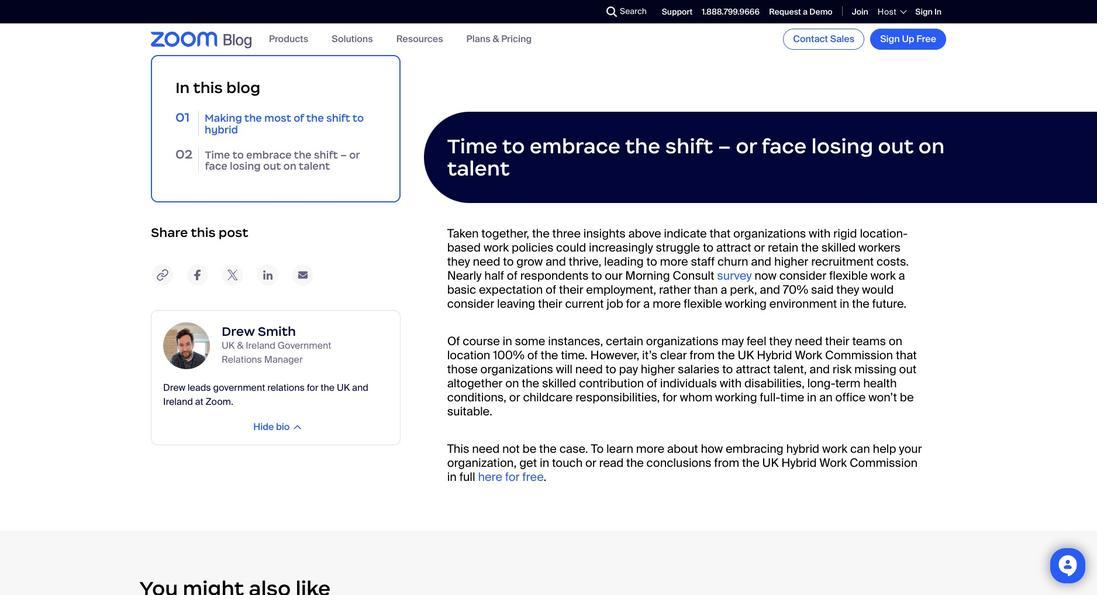 Task type: describe. For each thing, give the bounding box(es) containing it.
1 horizontal spatial embrace
[[530, 133, 621, 159]]

sales
[[831, 33, 855, 45]]

their left 'role,'
[[518, 38, 543, 54]]

current
[[566, 296, 604, 311]]

could
[[557, 240, 587, 255]]

to inside making the most of the shift to hybrid
[[353, 112, 364, 125]]

facebook image
[[186, 264, 210, 287]]

taken
[[448, 226, 479, 241]]

uk inside drew smith uk & ireland government relations manager
[[222, 340, 235, 352]]

attract inside of course in some instances, certain organizations may feel they need their teams on location 100% of the time. however, it's clear from the uk hybrid work commission that those organizations will need to pay higher salaries to attract talent, and risk missing out altogether on the skilled contribution of individuals with disabilities, long-term health conditions, or childcare responsibilities, for whom working full-time in an office won't be suitable.
[[736, 361, 771, 377]]

course
[[463, 333, 500, 349]]

health inside of course in some instances, certain organizations may feel they need their teams on location 100% of the time. however, it's clear from the uk hybrid work commission that those organizations will need to pay higher salaries to attract talent, and risk missing out altogether on the skilled contribution of individuals with disabilities, long-term health conditions, or childcare responsibilities, for whom working full-time in an office won't be suitable.
[[864, 375, 897, 391]]

thrive,
[[569, 254, 602, 269]]

resources button
[[397, 33, 443, 45]]

risk
[[833, 361, 852, 377]]

in inside now consider flexible work a basic expectation of their employment, rather than a perk, and 70% said they would consider leaving their current job for a more flexible working environment in the future.
[[840, 296, 850, 311]]

hybrid inside of course in some instances, certain organizations may feel they need their teams on location 100% of the time. however, it's clear from the uk hybrid work commission that those organizations will need to pay higher salaries to attract talent, and risk missing out altogether on the skilled contribution of individuals with disabilities, long-term health conditions, or childcare responsibilities, for whom working full-time in an office won't be suitable.
[[757, 347, 793, 363]]

plans & pricing
[[467, 33, 532, 45]]

will
[[556, 361, 573, 377]]

your
[[900, 441, 923, 456]]

0 horizontal spatial embrace
[[246, 149, 292, 162]]

smith
[[258, 324, 296, 340]]

attract inside taken together, the three insights above indicate that organizations with rigid location- based work policies could increasingly struggle to attract or retain the skilled workers they need to grow and thrive, leading to more staff churn and higher recruitment costs. nearly half of respondents to our morning consult
[[717, 240, 752, 255]]

can
[[851, 441, 871, 456]]

uk inside this need not be the case. to learn more about how embracing hybrid work can help your organization, get in touch or read the conclusions from the uk hybrid work commission in full
[[763, 455, 779, 470]]

they inside now consider flexible work a basic expectation of their employment, rather than a perk, and 70% said they would consider leaving their current job for a more flexible working environment in the future.
[[837, 282, 860, 297]]

search
[[620, 6, 647, 16]]

taken together, the three insights above indicate that organizations with rigid location- based work policies could increasingly struggle to attract or retain the skilled workers they need to grow and thrive, leading to more staff churn and higher recruitment costs. nearly half of respondents to our morning consult
[[448, 226, 910, 283]]

free
[[917, 33, 937, 45]]

recruitment
[[812, 254, 874, 269]]

staff
[[691, 254, 715, 269]]

ireland inside drew leads government relations for the uk and ireland at zoom.
[[163, 396, 193, 408]]

more inside "44% of uk workers with long-term health conditions reported wanting more flexible working in their role, and 47% said that flexible working had improved their wellbeing."
[[839, 24, 867, 40]]

get
[[520, 455, 537, 470]]

long- inside "44% of uk workers with long-term health conditions reported wanting more flexible working in their role, and 47% said that flexible working had improved their wellbeing."
[[593, 24, 621, 40]]

1.888.799.9666
[[702, 6, 760, 17]]

higher inside of course in some instances, certain organizations may feel they need their teams on location 100% of the time. however, it's clear from the uk hybrid work commission that those organizations will need to pay higher salaries to attract talent, and risk missing out altogether on the skilled contribution of individuals with disabilities, long-term health conditions, or childcare responsibilities, for whom working full-time in an office won't be suitable.
[[641, 361, 675, 377]]

reported
[[744, 24, 791, 40]]

environment
[[770, 296, 838, 311]]

with inside taken together, the three insights above indicate that organizations with rigid location- based work policies could increasingly struggle to attract or retain the skilled workers they need to grow and thrive, leading to more staff churn and higher recruitment costs. nearly half of respondents to our morning consult
[[809, 226, 831, 241]]

responsibilities,
[[576, 390, 660, 405]]

70%
[[784, 282, 809, 297]]

won't
[[869, 390, 898, 405]]

of right the pay
[[647, 375, 658, 391]]

uk inside "44% of uk workers with long-term health conditions reported wanting more flexible working in their role, and 47% said that flexible working had improved their wellbeing."
[[504, 24, 520, 40]]

plans
[[467, 33, 491, 45]]

they inside of course in some instances, certain organizations may feel they need their teams on location 100% of the time. however, it's clear from the uk hybrid work commission that those organizations will need to pay higher salaries to attract talent, and risk missing out altogether on the skilled contribution of individuals with disabilities, long-term health conditions, or childcare responsibilities, for whom working full-time in an office won't be suitable.
[[770, 333, 793, 349]]

0 horizontal spatial losing
[[230, 160, 261, 173]]

that inside "44% of uk workers with long-term health conditions reported wanting more flexible working in their role, and 47% said that flexible working had improved their wellbeing."
[[648, 38, 669, 54]]

instances,
[[548, 333, 604, 349]]

than
[[694, 282, 718, 297]]

need inside this need not be the case. to learn more about how embracing hybrid work can help your organization, get in touch or read the conclusions from the uk hybrid work commission in full
[[472, 441, 500, 456]]

full
[[460, 469, 476, 484]]

sign in
[[916, 6, 942, 17]]

in left an
[[808, 390, 817, 405]]

it's
[[643, 347, 658, 363]]

1 horizontal spatial face
[[762, 133, 807, 159]]

0 horizontal spatial consider
[[448, 296, 495, 311]]

or inside taken together, the three insights above indicate that organizations with rigid location- based work policies could increasingly struggle to attract or retain the skilled workers they need to grow and thrive, leading to more staff churn and higher recruitment costs. nearly half of respondents to our morning consult
[[755, 240, 766, 255]]

conditions,
[[448, 390, 507, 405]]

hide bio button
[[250, 421, 302, 433]]

host button
[[878, 6, 907, 17]]

or inside this need not be the case. to learn more about how embracing hybrid work can help your organization, get in touch or read the conclusions from the uk hybrid work commission in full
[[586, 455, 597, 470]]

whom
[[680, 390, 713, 405]]

this for share
[[191, 225, 216, 241]]

costs.
[[877, 254, 910, 269]]

government
[[278, 340, 331, 352]]

together,
[[482, 226, 530, 241]]

disabilities,
[[745, 375, 805, 391]]

individuals
[[661, 375, 718, 391]]

had
[[757, 38, 778, 54]]

learn
[[607, 441, 634, 456]]

request a demo link
[[770, 6, 833, 17]]

skilled inside of course in some instances, certain organizations may feel they need their teams on location 100% of the time. however, it's clear from the uk hybrid work commission that those organizations will need to pay higher salaries to attract talent, and risk missing out altogether on the skilled contribution of individuals with disabilities, long-term health conditions, or childcare responsibilities, for whom working full-time in an office won't be suitable.
[[542, 375, 577, 391]]

their inside of course in some instances, certain organizations may feel they need their teams on location 100% of the time. however, it's clear from the uk hybrid work commission that those organizations will need to pay higher salaries to attract talent, and risk missing out altogether on the skilled contribution of individuals with disabilities, long-term health conditions, or childcare responsibilities, for whom working full-time in an office won't be suitable.
[[826, 333, 850, 349]]

embracing
[[726, 441, 784, 456]]

need right will
[[576, 361, 603, 377]]

help
[[874, 441, 897, 456]]

salaries
[[678, 361, 720, 377]]

flexible down 'support'
[[672, 38, 710, 54]]

1 vertical spatial out
[[263, 160, 281, 173]]

join link
[[852, 6, 869, 17]]

contact sales link
[[784, 29, 865, 50]]

1 vertical spatial organizations
[[646, 333, 719, 349]]

hide bio
[[254, 421, 290, 433]]

and inside now consider flexible work a basic expectation of their employment, rather than a perk, and 70% said they would consider leaving their current job for a more flexible working environment in the future.
[[760, 282, 781, 297]]

in this blog
[[176, 78, 261, 97]]

a right would
[[899, 268, 906, 283]]

uk inside of course in some instances, certain organizations may feel they need their teams on location 100% of the time. however, it's clear from the uk hybrid work commission that those organizations will need to pay higher salaries to attract talent, and risk missing out altogether on the skilled contribution of individuals with disabilities, long-term health conditions, or childcare responsibilities, for whom working full-time in an office won't be suitable.
[[738, 347, 755, 363]]

0 horizontal spatial in
[[176, 78, 190, 97]]

that inside of course in some instances, certain organizations may feel they need their teams on location 100% of the time. however, it's clear from the uk hybrid work commission that those organizations will need to pay higher salaries to attract talent, and risk missing out altogether on the skilled contribution of individuals with disabilities, long-term health conditions, or childcare responsibilities, for whom working full-time in an office won't be suitable.
[[897, 347, 918, 363]]

case.
[[560, 441, 589, 456]]

commission inside of course in some instances, certain organizations may feel they need their teams on location 100% of the time. however, it's clear from the uk hybrid work commission that those organizations will need to pay higher salaries to attract talent, and risk missing out altogether on the skilled contribution of individuals with disabilities, long-term health conditions, or childcare responsibilities, for whom working full-time in an office won't be suitable.
[[826, 347, 894, 363]]

and inside of course in some instances, certain organizations may feel they need their teams on location 100% of the time. however, it's clear from the uk hybrid work commission that those organizations will need to pay higher salaries to attract talent, and risk missing out altogether on the skilled contribution of individuals with disabilities, long-term health conditions, or childcare responsibilities, for whom working full-time in an office won't be suitable.
[[810, 361, 831, 377]]

1 horizontal spatial talent
[[448, 155, 510, 181]]

share
[[151, 225, 188, 241]]

survey
[[718, 268, 755, 283]]

47%
[[595, 38, 620, 54]]

copy link image
[[151, 264, 174, 287]]

childcare
[[523, 390, 573, 405]]

need inside taken together, the three insights above indicate that organizations with rigid location- based work policies could increasingly struggle to attract or retain the skilled workers they need to grow and thrive, leading to more staff churn and higher recruitment costs. nearly half of respondents to our morning consult
[[473, 254, 501, 269]]

work for policies
[[484, 240, 509, 255]]

our
[[605, 268, 623, 283]]

drew for smith
[[222, 324, 255, 340]]

here
[[478, 469, 503, 484]]

location-
[[861, 226, 908, 241]]

three
[[553, 226, 581, 241]]

hybrid inside this need not be the case. to learn more about how embracing hybrid work can help your organization, get in touch or read the conclusions from the uk hybrid work commission in full
[[787, 441, 820, 456]]

increasingly
[[589, 240, 654, 255]]

ireland inside drew smith uk & ireland government relations manager
[[246, 340, 276, 352]]

and inside drew leads government relations for the uk and ireland at zoom.
[[352, 382, 369, 394]]

touch
[[552, 455, 583, 470]]

hybrid inside this need not be the case. to learn more about how embracing hybrid work can help your organization, get in touch or read the conclusions from the uk hybrid work commission in full
[[782, 455, 817, 470]]

flexible down host
[[870, 24, 908, 40]]

solutions button
[[332, 33, 373, 45]]

wellbeing.
[[861, 38, 915, 54]]

of right 100% at the left bottom
[[528, 347, 538, 363]]

expectation
[[479, 282, 543, 297]]

request a demo
[[770, 6, 833, 17]]

basic
[[448, 282, 477, 297]]

wanting
[[794, 24, 836, 40]]

uk inside drew leads government relations for the uk and ireland at zoom.
[[337, 382, 350, 394]]

for inside drew leads government relations for the uk and ireland at zoom.
[[307, 382, 319, 394]]

leads
[[188, 382, 211, 394]]

said inside now consider flexible work a basic expectation of their employment, rather than a perk, and 70% said they would consider leaving their current job for a more flexible working environment in the future.
[[812, 282, 834, 297]]

more inside this need not be the case. to learn more about how embracing hybrid work can help your organization, get in touch or read the conclusions from the uk hybrid work commission in full
[[637, 441, 665, 456]]

said inside "44% of uk workers with long-term health conditions reported wanting more flexible working in their role, and 47% said that flexible working had improved their wellbeing."
[[623, 38, 645, 54]]

work for can
[[823, 441, 848, 456]]

employment,
[[587, 282, 657, 297]]

1 horizontal spatial losing
[[812, 133, 874, 159]]

up
[[903, 33, 915, 45]]

rather
[[660, 282, 692, 297]]

job
[[607, 296, 624, 311]]

social sharing element
[[151, 203, 401, 299]]

100%
[[493, 347, 525, 363]]

read
[[600, 455, 624, 470]]

morning
[[626, 268, 670, 283]]

sign for sign in
[[916, 6, 933, 17]]

more inside taken together, the three insights above indicate that organizations with rigid location- based work policies could increasingly struggle to attract or retain the skilled workers they need to grow and thrive, leading to more staff churn and higher recruitment costs. nearly half of respondents to our morning consult
[[660, 254, 689, 269]]

drew smith uk & ireland government relations manager
[[222, 324, 331, 366]]

zoom.
[[206, 396, 234, 408]]

conditions
[[685, 24, 742, 40]]

drew smith image
[[163, 323, 210, 370]]

those
[[448, 361, 478, 377]]



Task type: locate. For each thing, give the bounding box(es) containing it.
2 horizontal spatial that
[[897, 347, 918, 363]]

drew inside drew leads government relations for the uk and ireland at zoom.
[[163, 382, 186, 394]]

1 vertical spatial drew
[[163, 382, 186, 394]]

work inside taken together, the three insights above indicate that organizations with rigid location- based work policies could increasingly struggle to attract or retain the skilled workers they need to grow and thrive, leading to more staff churn and higher recruitment costs. nearly half of respondents to our morning consult
[[484, 240, 509, 255]]

1 vertical spatial term
[[836, 375, 861, 391]]

of inside making the most of the shift to hybrid
[[294, 112, 304, 125]]

0 horizontal spatial that
[[648, 38, 669, 54]]

1 vertical spatial said
[[812, 282, 834, 297]]

0 horizontal spatial workers
[[523, 24, 565, 40]]

1 horizontal spatial said
[[812, 282, 834, 297]]

1 horizontal spatial work
[[823, 441, 848, 456]]

attract up survey
[[717, 240, 752, 255]]

they up basic
[[448, 254, 470, 269]]

0 vertical spatial ireland
[[246, 340, 276, 352]]

flexible
[[870, 24, 908, 40], [672, 38, 710, 54], [830, 268, 868, 283], [684, 296, 723, 311]]

in up 01
[[176, 78, 190, 97]]

1 vertical spatial &
[[237, 340, 244, 352]]

skilled down time.
[[542, 375, 577, 391]]

term inside "44% of uk workers with long-term health conditions reported wanting more flexible working in their role, and 47% said that flexible working had improved their wellbeing."
[[621, 24, 646, 40]]

to
[[353, 112, 364, 125], [503, 133, 525, 159], [233, 149, 244, 162], [703, 240, 714, 255], [503, 254, 514, 269], [647, 254, 658, 269], [592, 268, 603, 283], [606, 361, 617, 377], [723, 361, 734, 377]]

0 horizontal spatial time
[[205, 149, 230, 162]]

sign up free
[[916, 6, 933, 17]]

1 horizontal spatial time to embrace the shift – or face losing out on talent
[[448, 133, 945, 181]]

1 vertical spatial work
[[820, 455, 848, 470]]

work inside this need not be the case. to learn more about how embracing hybrid work can help your organization, get in touch or read the conclusions from the uk hybrid work commission in full
[[820, 455, 848, 470]]

of inside taken together, the three insights above indicate that organizations with rigid location- based work policies could increasingly struggle to attract or retain the skilled workers they need to grow and thrive, leading to more staff churn and higher recruitment costs. nearly half of respondents to our morning consult
[[507, 268, 518, 283]]

drew inside drew smith uk & ireland government relations manager
[[222, 324, 255, 340]]

0 horizontal spatial face
[[205, 160, 228, 173]]

in
[[506, 38, 516, 54], [840, 296, 850, 311], [503, 333, 513, 349], [808, 390, 817, 405], [540, 455, 550, 470], [448, 469, 457, 484]]

said right 47%
[[623, 38, 645, 54]]

now
[[755, 268, 777, 283]]

this left post
[[191, 225, 216, 241]]

location
[[448, 347, 491, 363]]

health down 'support'
[[649, 24, 682, 40]]

from right about
[[715, 455, 740, 470]]

they
[[448, 254, 470, 269], [837, 282, 860, 297], [770, 333, 793, 349]]

in left some
[[503, 333, 513, 349]]

organizations inside taken together, the three insights above indicate that organizations with rigid location- based work policies could increasingly struggle to attract or retain the skilled workers they need to grow and thrive, leading to more staff churn and higher recruitment costs. nearly half of respondents to our morning consult
[[734, 226, 807, 241]]

a left demo
[[804, 6, 808, 17]]

1 horizontal spatial in
[[935, 6, 942, 17]]

work up future.
[[871, 268, 897, 283]]

in right get
[[540, 455, 550, 470]]

0 horizontal spatial higher
[[641, 361, 675, 377]]

0 vertical spatial in
[[935, 6, 942, 17]]

workers inside "44% of uk workers with long-term health conditions reported wanting more flexible working in their role, and 47% said that flexible working had improved their wellbeing."
[[523, 24, 565, 40]]

0 vertical spatial health
[[649, 24, 682, 40]]

term down search at the top of page
[[621, 24, 646, 40]]

making
[[205, 112, 242, 125]]

for right relations on the left bottom
[[307, 382, 319, 394]]

0 vertical spatial skilled
[[822, 240, 856, 255]]

talent,
[[774, 361, 807, 377]]

this for in
[[193, 78, 223, 97]]

hybrid right 01
[[205, 123, 238, 136]]

consult
[[673, 268, 715, 283]]

0 horizontal spatial work
[[484, 240, 509, 255]]

0 horizontal spatial organizations
[[481, 361, 554, 377]]

1 vertical spatial ireland
[[163, 396, 193, 408]]

term inside of course in some instances, certain organizations may feel they need their teams on location 100% of the time. however, it's clear from the uk hybrid work commission that those organizations will need to pay higher salaries to attract talent, and risk missing out altogether on the skilled contribution of individuals with disabilities, long-term health conditions, or childcare responsibilities, for whom working full-time in an office won't be suitable.
[[836, 375, 861, 391]]

0 horizontal spatial skilled
[[542, 375, 577, 391]]

0 horizontal spatial with
[[568, 24, 590, 40]]

1 horizontal spatial sign
[[916, 6, 933, 17]]

long- inside of course in some instances, certain organizations may feel they need their teams on location 100% of the time. however, it's clear from the uk hybrid work commission that those organizations will need to pay higher salaries to attract talent, and risk missing out altogether on the skilled contribution of individuals with disabilities, long-term health conditions, or childcare responsibilities, for whom working full-time in an office won't be suitable.
[[808, 375, 836, 391]]

for left "whom"
[[663, 390, 678, 405]]

ireland up relations
[[246, 340, 276, 352]]

relations
[[222, 354, 262, 366]]

0 horizontal spatial hybrid
[[205, 123, 238, 136]]

attract
[[717, 240, 752, 255], [736, 361, 771, 377]]

work left risk
[[796, 347, 823, 363]]

altogether
[[448, 375, 503, 391]]

1 horizontal spatial higher
[[775, 254, 809, 269]]

that right teams
[[897, 347, 918, 363]]

0 vertical spatial workers
[[523, 24, 565, 40]]

1 vertical spatial attract
[[736, 361, 771, 377]]

ireland left 'at'
[[163, 396, 193, 408]]

of left current
[[546, 282, 557, 297]]

0 vertical spatial be
[[901, 390, 914, 405]]

not
[[503, 441, 520, 456]]

1 vertical spatial from
[[715, 455, 740, 470]]

work inside this need not be the case. to learn more about how embracing hybrid work can help your organization, get in touch or read the conclusions from the uk hybrid work commission in full
[[823, 441, 848, 456]]

email image
[[291, 264, 315, 287]]

more down morning on the top
[[653, 296, 681, 311]]

0 vertical spatial drew
[[222, 324, 255, 340]]

1 horizontal spatial term
[[836, 375, 861, 391]]

flexible down rigid
[[830, 268, 868, 283]]

2 vertical spatial work
[[823, 441, 848, 456]]

higher up 70%
[[775, 254, 809, 269]]

from
[[690, 347, 715, 363], [715, 455, 740, 470]]

out
[[879, 133, 914, 159], [263, 160, 281, 173], [900, 361, 917, 377]]

1 horizontal spatial health
[[864, 375, 897, 391]]

time to embrace the shift – or face losing out on talent
[[448, 133, 945, 181], [205, 149, 360, 173]]

their up risk
[[826, 333, 850, 349]]

1 horizontal spatial long-
[[808, 375, 836, 391]]

bio
[[276, 421, 290, 433]]

missing
[[855, 361, 897, 377]]

sign in link
[[916, 6, 942, 17]]

1 vertical spatial higher
[[641, 361, 675, 377]]

hybrid right embracing
[[787, 441, 820, 456]]

full-
[[760, 390, 781, 405]]

1 horizontal spatial time
[[448, 133, 498, 159]]

this
[[448, 441, 470, 456]]

suitable.
[[448, 404, 493, 419]]

& up relations
[[237, 340, 244, 352]]

teams
[[853, 333, 887, 349]]

skilled left location-
[[822, 240, 856, 255]]

0 vertical spatial that
[[648, 38, 669, 54]]

support link
[[662, 6, 693, 17]]

consider down nearly
[[448, 296, 495, 311]]

commission
[[826, 347, 894, 363], [850, 455, 918, 470]]

the inside drew leads government relations for the uk and ireland at zoom.
[[321, 382, 335, 394]]

policies
[[512, 240, 554, 255]]

1 vertical spatial hybrid
[[787, 441, 820, 456]]

be right not in the left bottom of the page
[[523, 441, 537, 456]]

1 vertical spatial with
[[809, 226, 831, 241]]

0 vertical spatial out
[[879, 133, 914, 159]]

0 vertical spatial consider
[[780, 268, 827, 283]]

churn
[[718, 254, 749, 269]]

0 horizontal spatial &
[[237, 340, 244, 352]]

2 vertical spatial with
[[720, 375, 742, 391]]

search image
[[607, 6, 617, 17]]

be inside of course in some instances, certain organizations may feel they need their teams on location 100% of the time. however, it's clear from the uk hybrid work commission that those organizations will need to pay higher salaries to attract talent, and risk missing out altogether on the skilled contribution of individuals with disabilities, long-term health conditions, or childcare responsibilities, for whom working full-time in an office won't be suitable.
[[901, 390, 914, 405]]

1 vertical spatial losing
[[230, 160, 261, 173]]

time
[[448, 133, 498, 159], [205, 149, 230, 162]]

2 vertical spatial organizations
[[481, 361, 554, 377]]

work left can
[[820, 455, 848, 470]]

work inside now consider flexible work a basic expectation of their employment, rather than a perk, and 70% said they would consider leaving their current job for a more flexible working environment in the future.
[[871, 268, 897, 283]]

that inside taken together, the three insights above indicate that organizations with rigid location- based work policies could increasingly struggle to attract or retain the skilled workers they need to grow and thrive, leading to more staff churn and higher recruitment costs. nearly half of respondents to our morning consult
[[710, 226, 731, 241]]

twitter image
[[221, 264, 245, 287]]

sign for sign up free
[[881, 33, 901, 45]]

contact sales
[[794, 33, 855, 45]]

health inside "44% of uk workers with long-term health conditions reported wanting more flexible working in their role, and 47% said that flexible working had improved their wellbeing."
[[649, 24, 682, 40]]

work up half
[[484, 240, 509, 255]]

working
[[462, 38, 503, 54], [713, 38, 755, 54], [725, 296, 767, 311], [716, 390, 758, 405]]

grow
[[517, 254, 543, 269]]

need left not in the left bottom of the page
[[472, 441, 500, 456]]

1 vertical spatial that
[[710, 226, 731, 241]]

1 horizontal spatial &
[[493, 33, 500, 45]]

in up free
[[935, 6, 942, 17]]

here for free link
[[478, 469, 544, 484]]

drew left leads
[[163, 382, 186, 394]]

that down 'support'
[[648, 38, 669, 54]]

of right most
[[294, 112, 304, 125]]

manager
[[264, 354, 303, 366]]

44% of uk workers with long-term health conditions reported wanting more flexible working in their role, and 47% said that flexible working had improved their wellbeing.
[[462, 24, 915, 54]]

shift inside making the most of the shift to hybrid
[[327, 112, 351, 125]]

more down join
[[839, 24, 867, 40]]

flexible down consult
[[684, 296, 723, 311]]

2 vertical spatial out
[[900, 361, 917, 377]]

losing
[[812, 133, 874, 159], [230, 160, 261, 173]]

need
[[473, 254, 501, 269], [795, 333, 823, 349], [576, 361, 603, 377], [472, 441, 500, 456]]

more up rather
[[660, 254, 689, 269]]

this need not be the case. to learn more about how embracing hybrid work can help your organization, get in touch or read the conclusions from the uk hybrid work commission in full
[[448, 441, 923, 484]]

0 horizontal spatial they
[[448, 254, 470, 269]]

0 vertical spatial this
[[193, 78, 223, 97]]

their
[[518, 38, 543, 54], [834, 38, 858, 54], [559, 282, 584, 297], [538, 296, 563, 311], [826, 333, 850, 349]]

of course in some instances, certain organizations may feel they need their teams on location 100% of the time. however, it's clear from the uk hybrid work commission that those organizations will need to pay higher salaries to attract talent, and risk missing out altogether on the skilled contribution of individuals with disabilities, long-term health conditions, or childcare responsibilities, for whom working full-time in an office won't be suitable.
[[448, 333, 918, 419]]

contact
[[794, 33, 829, 45]]

2 horizontal spatial with
[[809, 226, 831, 241]]

1 vertical spatial skilled
[[542, 375, 577, 391]]

0 vertical spatial long-
[[593, 24, 621, 40]]

perk,
[[730, 282, 758, 297]]

be inside this need not be the case. to learn more about how embracing hybrid work can help your organization, get in touch or read the conclusions from the uk hybrid work commission in full
[[523, 441, 537, 456]]

1 vertical spatial they
[[837, 282, 860, 297]]

request
[[770, 6, 802, 17]]

0 horizontal spatial time to embrace the shift – or face losing out on talent
[[205, 149, 360, 173]]

that up 'churn'
[[710, 226, 731, 241]]

1 horizontal spatial that
[[710, 226, 731, 241]]

sign up free
[[881, 33, 937, 45]]

2 horizontal spatial organizations
[[734, 226, 807, 241]]

they right feel
[[770, 333, 793, 349]]

uk
[[504, 24, 520, 40], [222, 340, 235, 352], [738, 347, 755, 363], [337, 382, 350, 394], [763, 455, 779, 470]]

0 vertical spatial hybrid
[[757, 347, 793, 363]]

search image
[[607, 6, 617, 17]]

their down "thrive," at the top
[[559, 282, 584, 297]]

organization,
[[448, 455, 517, 470]]

1 vertical spatial consider
[[448, 296, 495, 311]]

how
[[701, 441, 723, 456]]

0 horizontal spatial drew
[[163, 382, 186, 394]]

be right won't
[[901, 390, 914, 405]]

rigid
[[834, 226, 858, 241]]

0 horizontal spatial health
[[649, 24, 682, 40]]

1 vertical spatial face
[[205, 160, 228, 173]]

0 horizontal spatial talent
[[299, 160, 330, 173]]

0 vertical spatial face
[[762, 133, 807, 159]]

insights
[[584, 226, 626, 241]]

1 vertical spatial sign
[[881, 33, 901, 45]]

this inside the social sharing element
[[191, 225, 216, 241]]

office
[[836, 390, 866, 405]]

0 vertical spatial organizations
[[734, 226, 807, 241]]

organizations up salaries
[[646, 333, 719, 349]]

0 vertical spatial from
[[690, 347, 715, 363]]

1 vertical spatial this
[[191, 225, 216, 241]]

1 vertical spatial be
[[523, 441, 537, 456]]

a right than
[[721, 282, 728, 297]]

with inside "44% of uk workers with long-term health conditions reported wanting more flexible working in their role, and 47% said that flexible working had improved their wellbeing."
[[568, 24, 590, 40]]

long- right the time
[[808, 375, 836, 391]]

with inside of course in some instances, certain organizations may feel they need their teams on location 100% of the time. however, it's clear from the uk hybrid work commission that those organizations will need to pay higher salaries to attract talent, and risk missing out altogether on the skilled contribution of individuals with disabilities, long-term health conditions, or childcare responsibilities, for whom working full-time in an office won't be suitable.
[[720, 375, 742, 391]]

logo blog.svg image
[[224, 31, 252, 50]]

their right the "contact"
[[834, 38, 858, 54]]

linkedin image
[[256, 264, 280, 287]]

in left full
[[448, 469, 457, 484]]

time.
[[561, 347, 588, 363]]

work left can
[[823, 441, 848, 456]]

out inside of course in some instances, certain organizations may feel they need their teams on location 100% of the time. however, it's clear from the uk hybrid work commission that those organizations will need to pay higher salaries to attract talent, and risk missing out altogether on the skilled contribution of individuals with disabilities, long-term health conditions, or childcare responsibilities, for whom working full-time in an office won't be suitable.
[[900, 361, 917, 377]]

1 horizontal spatial organizations
[[646, 333, 719, 349]]

ireland
[[246, 340, 276, 352], [163, 396, 193, 408]]

commission inside this need not be the case. to learn more about how embracing hybrid work can help your organization, get in touch or read the conclusions from the uk hybrid work commission in full
[[850, 455, 918, 470]]

they inside taken together, the three insights above indicate that organizations with rigid location- based work policies could increasingly struggle to attract or retain the skilled workers they need to grow and thrive, leading to more staff churn and higher recruitment costs. nearly half of respondents to our morning consult
[[448, 254, 470, 269]]

1 horizontal spatial consider
[[780, 268, 827, 283]]

0 vertical spatial with
[[568, 24, 590, 40]]

with
[[568, 24, 590, 40], [809, 226, 831, 241], [720, 375, 742, 391]]

free
[[523, 469, 544, 484]]

leading
[[605, 254, 644, 269]]

the inside now consider flexible work a basic expectation of their employment, rather than a perk, and 70% said they would consider leaving their current job for a more flexible working environment in the future.
[[853, 296, 870, 311]]

working inside of course in some instances, certain organizations may feel they need their teams on location 100% of the time. however, it's clear from the uk hybrid work commission that those organizations will need to pay higher salaries to attract talent, and risk missing out altogether on the skilled contribution of individuals with disabilities, long-term health conditions, or childcare responsibilities, for whom working full-time in an office won't be suitable.
[[716, 390, 758, 405]]

pricing
[[502, 33, 532, 45]]

consider up environment
[[780, 268, 827, 283]]

drew
[[222, 324, 255, 340], [163, 382, 186, 394]]

& inside drew smith uk & ireland government relations manager
[[237, 340, 244, 352]]

more inside now consider flexible work a basic expectation of their employment, rather than a perk, and 70% said they would consider leaving their current job for a more flexible working environment in the future.
[[653, 296, 681, 311]]

their down respondents
[[538, 296, 563, 311]]

0 horizontal spatial sign
[[881, 33, 901, 45]]

certain
[[606, 333, 644, 349]]

host
[[878, 6, 897, 17]]

health right risk
[[864, 375, 897, 391]]

sign left up
[[881, 33, 901, 45]]

workers
[[523, 24, 565, 40], [859, 240, 901, 255]]

organizations up the now
[[734, 226, 807, 241]]

hide
[[254, 421, 274, 433]]

higher right the pay
[[641, 361, 675, 377]]

drew up relations
[[222, 324, 255, 340]]

1 vertical spatial hybrid
[[782, 455, 817, 470]]

with right salaries
[[720, 375, 742, 391]]

workers inside taken together, the three insights above indicate that organizations with rigid location- based work policies could increasingly struggle to attract or retain the skilled workers they need to grow and thrive, leading to more staff churn and higher recruitment costs. nearly half of respondents to our morning consult
[[859, 240, 901, 255]]

0 vertical spatial &
[[493, 33, 500, 45]]

for inside of course in some instances, certain organizations may feel they need their teams on location 100% of the time. however, it's clear from the uk hybrid work commission that those organizations will need to pay higher salaries to attract talent, and risk missing out altogether on the skilled contribution of individuals with disabilities, long-term health conditions, or childcare responsibilities, for whom working full-time in an office won't be suitable.
[[663, 390, 678, 405]]

zoom logo image
[[151, 32, 218, 47]]

0 horizontal spatial –
[[341, 149, 347, 162]]

this
[[193, 78, 223, 97], [191, 225, 216, 241]]

attract down feel
[[736, 361, 771, 377]]

0 horizontal spatial long-
[[593, 24, 621, 40]]

of right half
[[507, 268, 518, 283]]

None search field
[[564, 2, 610, 21]]

for right job
[[627, 296, 641, 311]]

0 horizontal spatial ireland
[[163, 396, 193, 408]]

organizations down some
[[481, 361, 554, 377]]

0 vertical spatial term
[[621, 24, 646, 40]]

said right 70%
[[812, 282, 834, 297]]

1 horizontal spatial with
[[720, 375, 742, 391]]

and inside "44% of uk workers with long-term health conditions reported wanting more flexible working in their role, and 47% said that flexible working had improved their wellbeing."
[[572, 38, 592, 54]]

from inside this need not be the case. to learn more about how embracing hybrid work can help your organization, get in touch or read the conclusions from the uk hybrid work commission in full
[[715, 455, 740, 470]]

contribution
[[579, 375, 644, 391]]

skilled inside taken together, the three insights above indicate that organizations with rigid location- based work policies could increasingly struggle to attract or retain the skilled workers they need to grow and thrive, leading to more staff churn and higher recruitment costs. nearly half of respondents to our morning consult
[[822, 240, 856, 255]]

1 horizontal spatial –
[[718, 133, 732, 159]]

from right clear
[[690, 347, 715, 363]]

this up making
[[193, 78, 223, 97]]

& right 'plans'
[[493, 33, 500, 45]]

with left 47%
[[568, 24, 590, 40]]

work inside of course in some instances, certain organizations may feel they need their teams on location 100% of the time. however, it's clear from the uk hybrid work commission that those organizations will need to pay higher salaries to attract talent, and risk missing out altogether on the skilled contribution of individuals with disabilities, long-term health conditions, or childcare responsibilities, for whom working full-time in an office won't be suitable.
[[796, 347, 823, 363]]

1 horizontal spatial be
[[901, 390, 914, 405]]

or inside of course in some instances, certain organizations may feel they need their teams on location 100% of the time. however, it's clear from the uk hybrid work commission that those organizations will need to pay higher salaries to attract talent, and risk missing out altogether on the skilled contribution of individuals with disabilities, long-term health conditions, or childcare responsibilities, for whom working full-time in an office won't be suitable.
[[510, 390, 521, 405]]

0 vertical spatial sign
[[916, 6, 933, 17]]

in right 'plans'
[[506, 38, 516, 54]]

term right an
[[836, 375, 861, 391]]

more right learn
[[637, 441, 665, 456]]

0 vertical spatial commission
[[826, 347, 894, 363]]

need down 'together,'
[[473, 254, 501, 269]]

hybrid inside making the most of the shift to hybrid
[[205, 123, 238, 136]]

0 horizontal spatial said
[[623, 38, 645, 54]]

drew leads government relations for the uk and ireland at zoom.
[[163, 382, 369, 408]]

higher inside taken together, the three insights above indicate that organizations with rigid location- based work policies could increasingly struggle to attract or retain the skilled workers they need to grow and thrive, leading to more staff churn and higher recruitment costs. nearly half of respondents to our morning consult
[[775, 254, 809, 269]]

products
[[269, 33, 309, 45]]

future.
[[873, 296, 907, 311]]

0 vertical spatial attract
[[717, 240, 752, 255]]

2 vertical spatial that
[[897, 347, 918, 363]]

1.888.799.9666 link
[[702, 6, 760, 17]]

need up talent,
[[795, 333, 823, 349]]

in left would
[[840, 296, 850, 311]]

for
[[627, 296, 641, 311], [307, 382, 319, 394], [663, 390, 678, 405], [506, 469, 520, 484]]

working inside now consider flexible work a basic expectation of their employment, rather than a perk, and 70% said they would consider leaving their current job for a more flexible working environment in the future.
[[725, 296, 767, 311]]

retain
[[768, 240, 799, 255]]

0 horizontal spatial be
[[523, 441, 537, 456]]

post
[[219, 225, 248, 241]]

1 horizontal spatial ireland
[[246, 340, 276, 352]]

they down recruitment
[[837, 282, 860, 297]]

1 horizontal spatial hybrid
[[787, 441, 820, 456]]

with left rigid
[[809, 226, 831, 241]]

of inside "44% of uk workers with long-term health conditions reported wanting more flexible working in their role, and 47% said that flexible working had improved their wellbeing."
[[491, 24, 501, 40]]

of right 44%
[[491, 24, 501, 40]]

for inside now consider flexible work a basic expectation of their employment, rather than a perk, and 70% said they would consider leaving their current job for a more flexible working environment in the future.
[[627, 296, 641, 311]]

long- down search icon
[[593, 24, 621, 40]]

plans & pricing link
[[467, 33, 532, 45]]

support
[[662, 6, 693, 17]]

0 vertical spatial losing
[[812, 133, 874, 159]]

feel
[[747, 333, 767, 349]]

a down morning on the top
[[644, 296, 650, 311]]

for left free
[[506, 469, 520, 484]]

in inside "44% of uk workers with long-term health conditions reported wanting more flexible working in their role, and 47% said that flexible working had improved their wellbeing."
[[506, 38, 516, 54]]

health
[[649, 24, 682, 40], [864, 375, 897, 391]]

from inside of course in some instances, certain organizations may feel they need their teams on location 100% of the time. however, it's clear from the uk hybrid work commission that those organizations will need to pay higher salaries to attract talent, and risk missing out altogether on the skilled contribution of individuals with disabilities, long-term health conditions, or childcare responsibilities, for whom working full-time in an office won't be suitable.
[[690, 347, 715, 363]]

in
[[935, 6, 942, 17], [176, 78, 190, 97]]

of inside now consider flexible work a basic expectation of their employment, rather than a perk, and 70% said they would consider leaving their current job for a more flexible working environment in the future.
[[546, 282, 557, 297]]

drew for leads
[[163, 382, 186, 394]]

join
[[852, 6, 869, 17]]

0 vertical spatial said
[[623, 38, 645, 54]]

now consider flexible work a basic expectation of their employment, rather than a perk, and 70% said they would consider leaving their current job for a more flexible working environment in the future.
[[448, 268, 907, 311]]

1 horizontal spatial drew
[[222, 324, 255, 340]]

sign
[[916, 6, 933, 17], [881, 33, 901, 45]]



Task type: vqa. For each thing, say whether or not it's contained in the screenshot.
search image
yes



